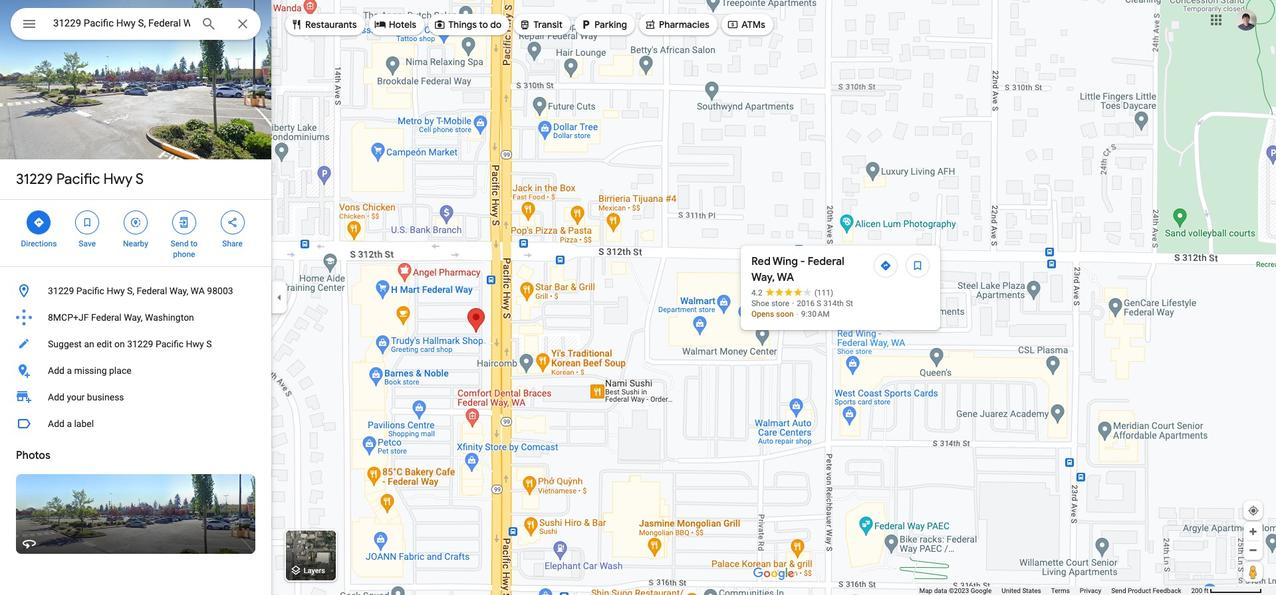 Task type: describe. For each thing, give the bounding box(es) containing it.
united
[[1002, 588, 1021, 595]]

⋅
[[796, 310, 799, 319]]

-
[[800, 255, 805, 269]]

store
[[771, 299, 789, 309]]

footer inside the google maps element
[[919, 587, 1191, 596]]

31229 pacific hwy s main content
[[0, 0, 271, 596]]


[[226, 215, 238, 230]]

terms button
[[1051, 587, 1070, 596]]


[[130, 215, 142, 230]]

shoe store · 2016 s 314th st opens soon ⋅ 9:30 am
[[751, 299, 853, 319]]

©2023
[[949, 588, 969, 595]]

business
[[87, 392, 124, 403]]

layers
[[304, 567, 325, 576]]

hwy for s,
[[107, 286, 125, 297]]

restaurants
[[305, 19, 357, 31]]

suggest an edit on 31229 pacific hwy s button
[[0, 331, 271, 358]]

to inside  things to do
[[479, 19, 488, 31]]


[[21, 15, 37, 33]]

send for send product feedback
[[1111, 588, 1126, 595]]

add your business
[[48, 392, 124, 403]]

google maps element
[[0, 0, 1276, 596]]


[[33, 215, 45, 230]]

8mcp+jf federal way, washington
[[48, 313, 194, 323]]

collapse side panel image
[[272, 291, 287, 305]]

on
[[114, 339, 125, 350]]

opens
[[751, 310, 774, 319]]

add for add your business
[[48, 392, 64, 403]]

google account: nolan park  
(nolan.park@adept.ai) image
[[1236, 9, 1257, 30]]

314th
[[823, 299, 844, 309]]

google
[[971, 588, 992, 595]]

shoe store element
[[751, 299, 789, 309]]

pharmacies
[[659, 19, 709, 31]]

wing
[[773, 255, 798, 269]]

ft
[[1204, 588, 1209, 595]]

hwy for s
[[103, 170, 133, 189]]

 parking
[[580, 17, 627, 32]]

2 vertical spatial hwy
[[186, 339, 204, 350]]

missing
[[74, 366, 107, 376]]

your
[[67, 392, 85, 403]]

4.2
[[751, 289, 763, 298]]

0 horizontal spatial s
[[136, 170, 144, 189]]

do
[[490, 19, 502, 31]]

product
[[1128, 588, 1151, 595]]

data
[[934, 588, 947, 595]]

save
[[79, 239, 96, 249]]

place
[[109, 366, 131, 376]]

feedback
[[1153, 588, 1181, 595]]

wa inside red wing - federal way, wa
[[777, 271, 794, 285]]

wa inside button
[[191, 286, 205, 297]]

 transit
[[519, 17, 563, 32]]

zoom in image
[[1248, 527, 1258, 537]]

federal inside red wing - federal way, wa
[[808, 255, 844, 269]]


[[519, 17, 531, 32]]

s,
[[127, 286, 134, 297]]

federal inside 8mcp+jf federal way, washington button
[[91, 313, 121, 323]]


[[727, 17, 739, 32]]

2016 s 314th st element
[[797, 299, 853, 309]]

4.2 stars 111 reviews image
[[751, 288, 833, 299]]

0 horizontal spatial way,
[[124, 313, 143, 323]]

200 ft
[[1191, 588, 1209, 595]]

31229 pacific hwy s
[[16, 170, 144, 189]]

s inside the shoe store · 2016 s 314th st opens soon ⋅ 9:30 am
[[817, 299, 821, 309]]


[[291, 17, 303, 32]]

things
[[448, 19, 477, 31]]

directions
[[21, 239, 57, 249]]

9:30 am
[[801, 310, 830, 319]]

privacy button
[[1080, 587, 1101, 596]]

soon
[[776, 310, 794, 319]]

add a label
[[48, 419, 94, 430]]

zoom out image
[[1248, 546, 1258, 556]]

federal inside 31229 pacific hwy s, federal way, wa 98003 button
[[137, 286, 167, 297]]

states
[[1022, 588, 1041, 595]]

map
[[919, 588, 932, 595]]

8mcp+jf federal way, washington button
[[0, 305, 271, 331]]

parking
[[595, 19, 627, 31]]

share
[[222, 239, 243, 249]]

suggest
[[48, 339, 82, 350]]

red
[[751, 255, 771, 269]]

hotels
[[389, 19, 416, 31]]

terms
[[1051, 588, 1070, 595]]

suggest an edit on 31229 pacific hwy s
[[48, 339, 212, 350]]

add for add a label
[[48, 419, 64, 430]]

nearby
[[123, 239, 148, 249]]



Task type: locate. For each thing, give the bounding box(es) containing it.
0 vertical spatial add
[[48, 366, 64, 376]]

a
[[67, 366, 72, 376], [67, 419, 72, 430]]

s up 
[[136, 170, 144, 189]]

hwy left s,
[[107, 286, 125, 297]]

 restaurants
[[291, 17, 357, 32]]

add inside the add a missing place button
[[48, 366, 64, 376]]

1 horizontal spatial to
[[479, 19, 488, 31]]

 hotels
[[374, 17, 416, 32]]

3 add from the top
[[48, 419, 64, 430]]

 pharmacies
[[644, 17, 709, 32]]

1 vertical spatial federal
[[137, 286, 167, 297]]

add your business link
[[0, 384, 271, 411]]

·
[[792, 299, 794, 309]]

pacific up 
[[56, 170, 100, 189]]

way, up suggest an edit on 31229 pacific hwy s button
[[124, 313, 143, 323]]

(111)
[[814, 289, 833, 298]]

s inside button
[[206, 339, 212, 350]]

1 a from the top
[[67, 366, 72, 376]]

add left 'your' on the bottom
[[48, 392, 64, 403]]

shoe
[[751, 299, 769, 309]]

0 vertical spatial way,
[[751, 271, 775, 285]]

to inside send to phone
[[190, 239, 198, 249]]

2 vertical spatial 31229
[[127, 339, 153, 350]]


[[81, 215, 93, 230]]

wa left 98003
[[191, 286, 205, 297]]

 atms
[[727, 17, 765, 32]]

add a missing place
[[48, 366, 131, 376]]

0 vertical spatial 31229
[[16, 170, 53, 189]]

hwy
[[103, 170, 133, 189], [107, 286, 125, 297], [186, 339, 204, 350]]

add a label button
[[0, 411, 271, 438]]

add
[[48, 366, 64, 376], [48, 392, 64, 403], [48, 419, 64, 430]]

31229 pacific hwy s, federal way, wa 98003 button
[[0, 278, 271, 305]]

way, up washington
[[169, 286, 188, 297]]

1 vertical spatial send
[[1111, 588, 1126, 595]]

1 add from the top
[[48, 366, 64, 376]]

0 vertical spatial a
[[67, 366, 72, 376]]

31229 pacific hwy s, federal way, wa 98003
[[48, 286, 233, 297]]

way, inside red wing - federal way, wa
[[751, 271, 775, 285]]

s
[[136, 170, 144, 189], [817, 299, 821, 309], [206, 339, 212, 350]]

pacific for s
[[56, 170, 100, 189]]

s down 98003
[[206, 339, 212, 350]]

save image
[[912, 260, 924, 272]]

2 add from the top
[[48, 392, 64, 403]]

a for label
[[67, 419, 72, 430]]

 things to do
[[434, 17, 502, 32]]

add a missing place button
[[0, 358, 271, 384]]

0 horizontal spatial to
[[190, 239, 198, 249]]

31229 for 31229 pacific hwy s, federal way, wa 98003
[[48, 286, 74, 297]]


[[374, 17, 386, 32]]

1 horizontal spatial federal
[[137, 286, 167, 297]]

footer
[[919, 587, 1191, 596]]

send to phone
[[171, 239, 198, 259]]

send product feedback button
[[1111, 587, 1181, 596]]

way,
[[751, 271, 775, 285], [169, 286, 188, 297], [124, 313, 143, 323]]


[[644, 17, 656, 32]]

31229 up 
[[16, 170, 53, 189]]

red wing - federal way, wa
[[751, 255, 844, 285]]

200 ft button
[[1191, 588, 1262, 595]]

2 vertical spatial federal
[[91, 313, 121, 323]]

a for missing
[[67, 366, 72, 376]]

show street view coverage image
[[1244, 563, 1263, 583]]

actions for 31229 pacific hwy s region
[[0, 200, 271, 267]]

to left the do
[[479, 19, 488, 31]]

add left "label"
[[48, 419, 64, 430]]

2 vertical spatial s
[[206, 339, 212, 350]]

photos
[[16, 450, 50, 463]]

hwy up 
[[103, 170, 133, 189]]

hwy down washington
[[186, 339, 204, 350]]

a inside button
[[67, 366, 72, 376]]

edit
[[97, 339, 112, 350]]

1 vertical spatial wa
[[191, 286, 205, 297]]

map data ©2023 google
[[919, 588, 992, 595]]

0 vertical spatial federal
[[808, 255, 844, 269]]

2 vertical spatial way,
[[124, 313, 143, 323]]

a left missing
[[67, 366, 72, 376]]

0 vertical spatial to
[[479, 19, 488, 31]]

1 horizontal spatial s
[[206, 339, 212, 350]]

none field inside 31229 pacific hwy s, federal way, wa 98003 "field"
[[53, 15, 190, 31]]

an
[[84, 339, 94, 350]]

0 vertical spatial wa
[[777, 271, 794, 285]]

1 vertical spatial 31229
[[48, 286, 74, 297]]

0 horizontal spatial send
[[171, 239, 188, 249]]

federal right -
[[808, 255, 844, 269]]

federal up edit
[[91, 313, 121, 323]]

31229 right on
[[127, 339, 153, 350]]

0 vertical spatial hwy
[[103, 170, 133, 189]]

2016
[[797, 299, 815, 309]]

 search field
[[11, 8, 261, 43]]

to up phone at left top
[[190, 239, 198, 249]]

federal right s,
[[137, 286, 167, 297]]

2 vertical spatial add
[[48, 419, 64, 430]]

2 horizontal spatial federal
[[808, 255, 844, 269]]

0 horizontal spatial wa
[[191, 286, 205, 297]]

8mcp+jf
[[48, 313, 89, 323]]

200
[[1191, 588, 1203, 595]]

pacific up 8mcp+jf
[[76, 286, 104, 297]]

send inside "button"
[[1111, 588, 1126, 595]]

phone
[[173, 250, 195, 259]]

federal
[[808, 255, 844, 269], [137, 286, 167, 297], [91, 313, 121, 323]]

0 vertical spatial send
[[171, 239, 188, 249]]

send
[[171, 239, 188, 249], [1111, 588, 1126, 595]]

1 vertical spatial add
[[48, 392, 64, 403]]

2 horizontal spatial s
[[817, 299, 821, 309]]

1 horizontal spatial way,
[[169, 286, 188, 297]]

add down suggest
[[48, 366, 64, 376]]

1 vertical spatial a
[[67, 419, 72, 430]]

None field
[[53, 15, 190, 31]]

add inside the add your business link
[[48, 392, 64, 403]]

pacific for s,
[[76, 286, 104, 297]]

atms
[[741, 19, 765, 31]]

1 vertical spatial pacific
[[76, 286, 104, 297]]


[[178, 215, 190, 230]]

send product feedback
[[1111, 588, 1181, 595]]

send left product
[[1111, 588, 1126, 595]]

98003
[[207, 286, 233, 297]]

show your location image
[[1248, 505, 1259, 517]]

31229 Pacific Hwy S, Federal Way, WA 98003 field
[[11, 8, 261, 40]]

st
[[846, 299, 853, 309]]

privacy
[[1080, 588, 1101, 595]]


[[580, 17, 592, 32]]

wa down wing
[[777, 271, 794, 285]]

wa
[[777, 271, 794, 285], [191, 286, 205, 297]]

washington
[[145, 313, 194, 323]]

way, down red
[[751, 271, 775, 285]]

2 a from the top
[[67, 419, 72, 430]]

directions image
[[880, 260, 892, 272]]

transit
[[534, 19, 563, 31]]

2 vertical spatial pacific
[[156, 339, 184, 350]]

a inside button
[[67, 419, 72, 430]]

to
[[479, 19, 488, 31], [190, 239, 198, 249]]

send inside send to phone
[[171, 239, 188, 249]]

a left "label"
[[67, 419, 72, 430]]

1 horizontal spatial send
[[1111, 588, 1126, 595]]

2 horizontal spatial way,
[[751, 271, 775, 285]]

1 horizontal spatial wa
[[777, 271, 794, 285]]

s up 9:30 am
[[817, 299, 821, 309]]

31229 up 8mcp+jf
[[48, 286, 74, 297]]

label
[[74, 419, 94, 430]]

send for send to phone
[[171, 239, 188, 249]]

add for add a missing place
[[48, 366, 64, 376]]

send up phone at left top
[[171, 239, 188, 249]]


[[434, 17, 446, 32]]

pacific down washington
[[156, 339, 184, 350]]

1 vertical spatial s
[[817, 299, 821, 309]]

pacific
[[56, 170, 100, 189], [76, 286, 104, 297], [156, 339, 184, 350]]

 button
[[11, 8, 48, 43]]

red wing - federal way, wa element
[[751, 254, 870, 286]]

31229
[[16, 170, 53, 189], [48, 286, 74, 297], [127, 339, 153, 350]]

1 vertical spatial way,
[[169, 286, 188, 297]]

0 vertical spatial s
[[136, 170, 144, 189]]

footer containing map data ©2023 google
[[919, 587, 1191, 596]]

0 horizontal spatial federal
[[91, 313, 121, 323]]

31229 for 31229 pacific hwy s
[[16, 170, 53, 189]]

add inside add a label button
[[48, 419, 64, 430]]

1 vertical spatial to
[[190, 239, 198, 249]]

0 vertical spatial pacific
[[56, 170, 100, 189]]

united states button
[[1002, 587, 1041, 596]]

united states
[[1002, 588, 1041, 595]]

1 vertical spatial hwy
[[107, 286, 125, 297]]



Task type: vqa. For each thing, say whether or not it's contained in the screenshot.


